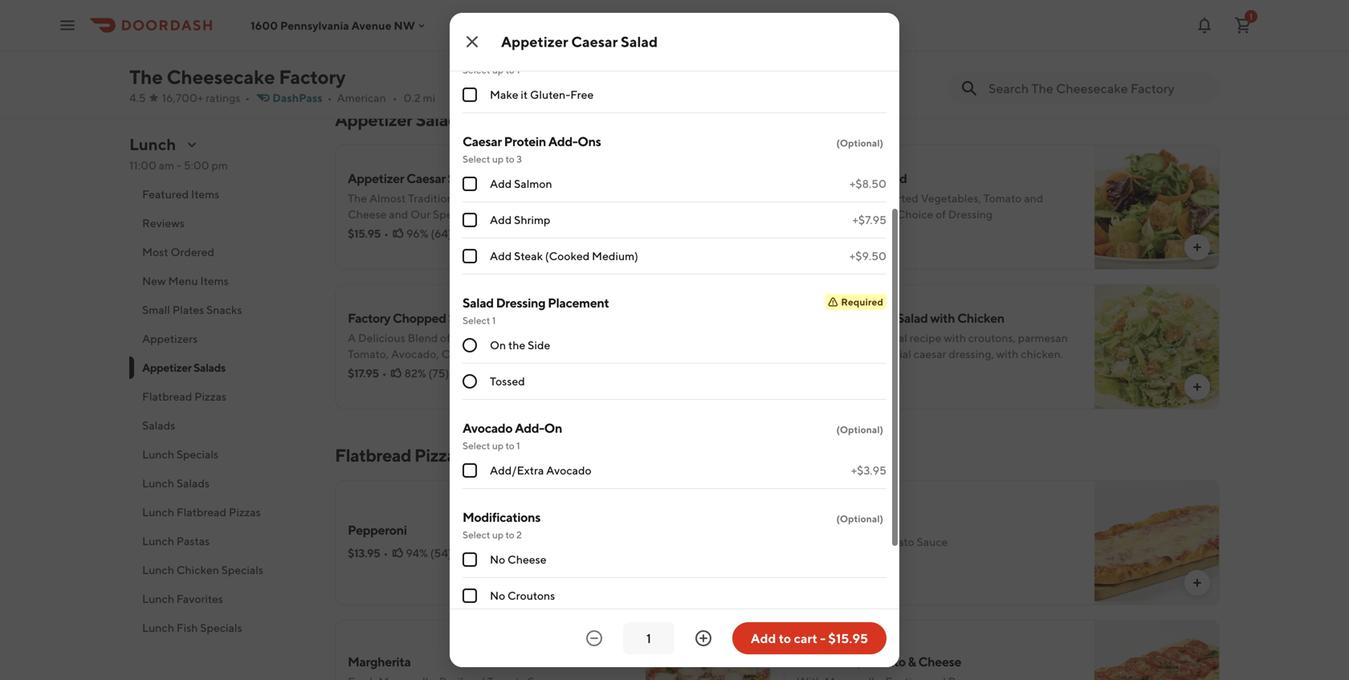 Task type: locate. For each thing, give the bounding box(es) containing it.
1 horizontal spatial artichoke
[[992, 12, 1043, 25]]

2 your choice of: mexican chicken and tortilla soup (served daily), cream of chicken with artichoke hearts and mushrooms (served daily except friday) or clam chowder (served fridays only) from the left
[[797, 0, 1079, 57]]

appetizer salads down 0.2
[[335, 109, 466, 130]]

2 vertical spatial specials
[[200, 621, 242, 634]]

cheese down '2'
[[508, 553, 547, 566]]

1 (optional) from the top
[[836, 137, 883, 149]]

1 horizontal spatial of:
[[859, 0, 872, 9]]

1 no from the top
[[490, 553, 505, 566]]

1 horizontal spatial friday)
[[998, 28, 1034, 41]]

choice for cup of housemade soup image
[[374, 0, 407, 9]]

• left "96%"
[[384, 227, 389, 240]]

a
[[348, 331, 356, 345]]

1 fridays from the left
[[439, 44, 476, 57]]

lunch left pastas
[[142, 534, 174, 548]]

select inside salad dressing placement select 1
[[463, 315, 490, 326]]

cheese down "grilled"
[[535, 347, 574, 361]]

2 vertical spatial pizzas
[[229, 506, 261, 519]]

caesar left protein
[[463, 134, 502, 149]]

items down most ordered button
[[200, 274, 229, 288]]

2 only) from the left
[[928, 44, 956, 57]]

to inside gluten-free option select up to 1
[[506, 64, 515, 75]]

1 horizontal spatial the
[[348, 192, 367, 205]]

caesar
[[914, 347, 946, 361]]

no
[[490, 553, 505, 566], [490, 589, 505, 602]]

0 horizontal spatial pizzas
[[194, 390, 226, 403]]

cup of housemade soup image
[[646, 0, 771, 74]]

tortilla for cup of housemade soup image
[[537, 0, 572, 9]]

add item to cart image for appetizer caesar salad with chicken
[[1191, 381, 1204, 394]]

1 vertical spatial our
[[372, 363, 392, 377]]

our up "96%"
[[410, 208, 431, 221]]

no cheese
[[490, 553, 547, 566]]

pizzas up "salads" 'button'
[[194, 390, 226, 403]]

• right $11.50
[[831, 227, 836, 240]]

tossed inside salad dressing placement group
[[490, 375, 525, 388]]

or up the item search search box
[[1036, 28, 1046, 41]]

+$8.50
[[850, 177, 887, 190]]

2 choice from the left
[[822, 0, 856, 9]]

dressing down croutons,
[[510, 208, 554, 221]]

4 select from the top
[[463, 440, 490, 451]]

dressing down 'vegetables,'
[[948, 208, 993, 221]]

2 mexican from the left
[[874, 0, 917, 9]]

$11.50
[[797, 227, 828, 240]]

ratings
[[206, 91, 240, 104]]

0 vertical spatial (optional)
[[836, 137, 883, 149]]

select inside caesar protein add-ons select up to 3
[[463, 153, 490, 165]]

1 vertical spatial the
[[348, 192, 367, 205]]

2 of: from the left
[[859, 0, 872, 9]]

1 horizontal spatial on
[[544, 420, 562, 436]]

4 up from the top
[[492, 529, 504, 540]]

select up make it gluten-free checkbox
[[463, 64, 490, 75]]

american
[[337, 91, 386, 104]]

except for cup of housemade soup image
[[502, 28, 547, 41]]

flatbread pizzas inside button
[[142, 390, 226, 403]]

most ordered
[[142, 245, 214, 259]]

caesar down recipe
[[472, 208, 508, 221]]

1 right notification bell icon
[[1250, 12, 1253, 21]]

1 horizontal spatial choice
[[822, 0, 856, 9]]

0 vertical spatial tossed
[[797, 171, 836, 186]]

or for cup of housemade soup image
[[587, 28, 597, 41]]

2 add item to cart image from the top
[[1191, 577, 1204, 589]]

3 up from the top
[[492, 440, 504, 451]]

1 soup from the left
[[574, 0, 601, 9]]

1 vertical spatial on
[[544, 420, 562, 436]]

0 horizontal spatial flatbread pizzas
[[142, 390, 226, 403]]

add inside button
[[751, 631, 776, 646]]

specials up lunch salads
[[176, 448, 219, 461]]

cheese inside the cheese mozzarella and tomato sauce 93% (16)
[[797, 514, 840, 530]]

add up recipe
[[490, 177, 512, 190]]

tossed up "mixed"
[[797, 171, 836, 186]]

specials down lunch pastas button
[[221, 563, 263, 577]]

flatbread pizzas up pepperoni
[[335, 445, 463, 466]]

lunch for lunch specials
[[142, 448, 174, 461]]

96% (64)
[[406, 227, 452, 240]]

mushrooms for cup of housemade soup image
[[369, 28, 429, 41]]

(optional) inside 'caesar protein add-ons' group
[[836, 137, 883, 149]]

appetizer caesar salad the almost traditional recipe with croutons, parmesan cheese and our special caesar dressing
[[348, 171, 630, 221]]

on left the
[[490, 339, 506, 352]]

caesar inside caesar protein add-ons select up to 3
[[463, 134, 502, 149]]

salad inside appetizer caesar salad with chicken the almost traditional recipe with croutons, parmesan cheese and our special caesar dressing, with chicken. 95% (24)
[[897, 310, 928, 326]]

5 select from the top
[[463, 529, 490, 540]]

94%
[[406, 546, 428, 560]]

tomato left &
[[863, 654, 906, 669]]

2 select from the top
[[463, 153, 490, 165]]

0 vertical spatial gluten-
[[463, 45, 507, 60]]

1 vertical spatial free
[[570, 88, 594, 101]]

of:
[[410, 0, 423, 9], [859, 0, 872, 9]]

1 vertical spatial add item to cart image
[[1191, 381, 1204, 394]]

add item to cart image
[[1191, 241, 1204, 254], [1191, 577, 1204, 589]]

factory
[[279, 65, 346, 88], [348, 310, 390, 326]]

-
[[177, 159, 181, 172], [820, 631, 826, 646]]

(optional) up +$3.95
[[836, 424, 883, 435]]

items down '5:00'
[[191, 188, 219, 201]]

1 daily), from the left
[[390, 12, 422, 25]]

0 horizontal spatial tossed
[[490, 375, 525, 388]]

cheese up $15.95 •
[[348, 208, 387, 221]]

salads
[[416, 109, 466, 130], [194, 361, 226, 374], [142, 419, 175, 432], [176, 477, 210, 490]]

0 horizontal spatial $15.95
[[348, 227, 381, 240]]

hearts for bowl of housemade soup image
[[1045, 12, 1079, 25]]

select up julienne
[[463, 315, 490, 326]]

hearts
[[596, 12, 630, 25], [1045, 12, 1079, 25]]

or up make it gluten-free
[[587, 28, 597, 41]]

add salmon
[[490, 177, 552, 190]]

1 vertical spatial 84%
[[854, 227, 876, 240]]

1 chowder from the left
[[348, 44, 395, 57]]

1 horizontal spatial chowder
[[797, 44, 844, 57]]

- inside button
[[820, 631, 826, 646]]

close appetizer caesar salad image
[[463, 32, 482, 51]]

lunch down lunch specials
[[142, 477, 174, 490]]

free inside gluten-free option select up to 1
[[507, 45, 533, 60]]

1 horizontal spatial avocado
[[546, 464, 592, 477]]

reviews
[[142, 216, 185, 230]]

recipe
[[465, 192, 500, 205]]

chicken
[[471, 0, 513, 9], [920, 0, 962, 9], [474, 12, 516, 25], [923, 12, 965, 25], [957, 310, 1005, 326], [176, 563, 219, 577]]

1 vertical spatial flatbread pizzas
[[335, 445, 463, 466]]

the inside appetizer caesar salad the almost traditional recipe with croutons, parmesan cheese and our special caesar dressing
[[348, 192, 367, 205]]

• for dashpass •
[[327, 91, 332, 104]]

the inside appetizer caesar salad with chicken the almost traditional recipe with croutons, parmesan cheese and our special caesar dressing, with chicken. 95% (24)
[[797, 331, 816, 345]]

appetizer salads
[[335, 109, 466, 130], [142, 361, 226, 374]]

1 vertical spatial no
[[490, 589, 505, 602]]

on up "add/extra avocado"
[[544, 420, 562, 436]]

1 tortilla from the left
[[537, 0, 572, 9]]

salads down mi at the top left
[[416, 109, 466, 130]]

+$7.95
[[853, 213, 887, 226]]

0 horizontal spatial daily),
[[390, 12, 422, 25]]

1 vertical spatial add item to cart image
[[1191, 577, 1204, 589]]

Tossed radio
[[463, 374, 477, 389]]

caesar for appetizer caesar salad the almost traditional recipe with croutons, parmesan cheese and our special caesar dressing
[[406, 171, 446, 186]]

and inside appetizer caesar salad with chicken the almost traditional recipe with croutons, parmesan cheese and our special caesar dressing, with chicken. 95% (24)
[[835, 347, 854, 361]]

lunch fish specials button
[[129, 614, 316, 642]]

0 horizontal spatial mushrooms
[[369, 28, 429, 41]]

1 vertical spatial croutons
[[508, 589, 555, 602]]

1 horizontal spatial flatbread pizzas
[[335, 445, 463, 466]]

1 horizontal spatial daily),
[[839, 12, 871, 25]]

mexican for cup of housemade soup image
[[425, 0, 468, 9]]

tossed down blue
[[490, 375, 525, 388]]

2 except from the left
[[951, 28, 995, 41]]

1 up the add/extra
[[516, 440, 520, 451]]

up left 3
[[492, 153, 504, 165]]

2 clam from the left
[[1049, 28, 1076, 41]]

select up the add/extra
[[463, 440, 490, 451]]

romaine,
[[499, 331, 547, 345]]

lunch left fish
[[142, 621, 174, 634]]

salad inside tossed green salad mixed greens, assorted vegetables, tomato and croutons with your choice of dressing
[[876, 171, 907, 186]]

to up make
[[506, 64, 515, 75]]

1 horizontal spatial cream
[[874, 12, 908, 25]]

required
[[841, 296, 883, 308]]

0 vertical spatial -
[[177, 159, 181, 172]]

with inside "factory chopped salad a delicious blend of julienne romaine, grilled chicken, tomato, avocado, corn, bacon, blue cheese and apple with our vinaigrette"
[[348, 363, 370, 377]]

2 vertical spatial the
[[797, 331, 816, 345]]

croutons inside modifications group
[[508, 589, 555, 602]]

pennsylvania
[[280, 19, 349, 32]]

0 horizontal spatial clam
[[600, 28, 627, 41]]

up down modifications
[[492, 529, 504, 540]]

(optional) for modifications
[[836, 513, 883, 524]]

2 tortilla from the left
[[986, 0, 1021, 9]]

fridays for bowl of housemade soup image
[[888, 44, 925, 57]]

Make it Gluten-Free checkbox
[[463, 88, 477, 102]]

1 horizontal spatial your
[[797, 0, 820, 9]]

cheese inside appetizer caesar salad the almost traditional recipe with croutons, parmesan cheese and our special caesar dressing
[[348, 208, 387, 221]]

0 vertical spatial flatbread pizzas
[[142, 390, 226, 403]]

cart
[[794, 631, 818, 646]]

to inside modifications select up to 2
[[506, 529, 515, 540]]

1 vertical spatial $15.95
[[828, 631, 868, 646]]

pizzas left the add/extra
[[414, 445, 463, 466]]

add for add shrimp
[[490, 213, 512, 226]]

to inside caesar protein add-ons select up to 3
[[506, 153, 515, 165]]

cream for bowl of housemade soup image
[[874, 12, 908, 25]]

0 vertical spatial specials
[[176, 448, 219, 461]]

1 up julienne
[[492, 315, 496, 326]]

chopped
[[393, 310, 446, 326]]

- right cart
[[820, 631, 826, 646]]

0 horizontal spatial gluten-
[[463, 45, 507, 60]]

appetizer caesar salad with chicken image
[[1095, 284, 1220, 410]]

2 mushrooms from the left
[[818, 28, 878, 41]]

factory up the delicious
[[348, 310, 390, 326]]

1 inside gluten-free option select up to 1
[[516, 64, 520, 75]]

• left the american
[[327, 91, 332, 104]]

avocado inside "avocado add-on select up to 1"
[[463, 420, 513, 436]]

up up make
[[492, 64, 504, 75]]

1 inside button
[[1250, 12, 1253, 21]]

1 up make
[[516, 64, 520, 75]]

1 add item to cart image from the top
[[1191, 241, 1204, 254]]

• for $11.50 •
[[831, 227, 836, 240]]

• right $8.95
[[380, 31, 384, 44]]

1 horizontal spatial daily
[[923, 28, 949, 41]]

0 horizontal spatial fridays
[[439, 44, 476, 57]]

84%
[[402, 31, 424, 44], [854, 227, 876, 240]]

lunch specials
[[142, 448, 219, 461]]

no croutons
[[490, 589, 555, 602]]

None checkbox
[[463, 177, 477, 191], [463, 213, 477, 227], [463, 249, 477, 263], [463, 177, 477, 191], [463, 213, 477, 227], [463, 249, 477, 263]]

add item to cart image
[[1191, 45, 1204, 58], [1191, 381, 1204, 394], [742, 577, 755, 589]]

$13.95 •
[[348, 546, 388, 560]]

tomato inside tossed green salad mixed greens, assorted vegetables, tomato and croutons with your choice of dressing
[[983, 192, 1022, 205]]

0 vertical spatial add item to cart image
[[1191, 45, 1204, 58]]

caesar protein add-ons group
[[463, 133, 887, 275]]

• right $13.95
[[383, 546, 388, 560]]

featured items
[[142, 188, 219, 201]]

1 horizontal spatial factory
[[348, 310, 390, 326]]

2 daily from the left
[[923, 28, 949, 41]]

select up appetizer caesar salad the almost traditional recipe with croutons, parmesan cheese and our special caesar dressing
[[463, 153, 490, 165]]

1 up from the top
[[492, 64, 504, 75]]

0 horizontal spatial on
[[490, 339, 506, 352]]

1 inside salad dressing placement select 1
[[492, 315, 496, 326]]

flatbread up pepperoni
[[335, 445, 411, 466]]

salad inside "factory chopped salad a delicious blend of julienne romaine, grilled chicken, tomato, avocado, corn, bacon, blue cheese and apple with our vinaigrette"
[[448, 310, 480, 326]]

lunch specials button
[[129, 440, 316, 469]]

add item to cart image for appetizer salads
[[1191, 241, 1204, 254]]

caesar inside appetizer caesar salad with chicken the almost traditional recipe with croutons, parmesan cheese and our special caesar dressing, with chicken. 95% (24)
[[855, 310, 895, 326]]

new
[[142, 274, 166, 288]]

salad dressing placement group
[[463, 294, 887, 400]]

flatbread down appetizers
[[142, 390, 192, 403]]

2 or from the left
[[1036, 28, 1046, 41]]

0 horizontal spatial chowder
[[348, 44, 395, 57]]

avocado down 'tossed' radio at left bottom
[[463, 420, 513, 436]]

caesar down required
[[855, 310, 895, 326]]

0 horizontal spatial avocado
[[463, 420, 513, 436]]

dressing up romaine,
[[496, 295, 545, 310]]

salad inside appetizer caesar salad the almost traditional recipe with croutons, parmesan cheese and our special caesar dressing
[[448, 171, 479, 186]]

hearts up the item search search box
[[1045, 12, 1079, 25]]

gluten- right it
[[530, 88, 570, 101]]

$15.95 up 'basil,'
[[828, 631, 868, 646]]

no right no croutons checkbox on the bottom left of the page
[[490, 589, 505, 602]]

1 vertical spatial -
[[820, 631, 826, 646]]

and inside appetizer caesar salad the almost traditional recipe with croutons, parmesan cheese and our special caesar dressing
[[389, 208, 408, 221]]

84% for 84% (45)
[[854, 227, 876, 240]]

croutons down "mixed"
[[797, 208, 844, 221]]

0 vertical spatial tomato
[[983, 192, 1022, 205]]

2 (optional) from the top
[[836, 424, 883, 435]]

0 horizontal spatial or
[[587, 28, 597, 41]]

• for american • 0.2 mi
[[393, 91, 397, 104]]

0 horizontal spatial except
[[502, 28, 547, 41]]

salads inside button
[[176, 477, 210, 490]]

steak
[[514, 249, 543, 263]]

0 horizontal spatial artichoke
[[543, 12, 594, 25]]

new menu items
[[142, 274, 229, 288]]

None checkbox
[[463, 463, 477, 478]]

1 choice from the left
[[374, 0, 407, 9]]

margherita image
[[646, 620, 771, 680]]

2 horizontal spatial pizzas
[[414, 445, 463, 466]]

factory up the dashpass •
[[279, 65, 346, 88]]

select up no cheese checkbox
[[463, 529, 490, 540]]

only) for cup of housemade soup image
[[479, 44, 507, 57]]

$13.95
[[348, 546, 380, 560]]

to up the add/extra
[[506, 440, 515, 451]]

1 horizontal spatial clam
[[1049, 28, 1076, 41]]

select inside "avocado add-on select up to 1"
[[463, 440, 490, 451]]

lunch for lunch favorites
[[142, 592, 174, 606]]

select for gluten-free option
[[463, 64, 490, 75]]

lunch for lunch chicken specials
[[142, 563, 174, 577]]

with inside appetizer caesar salad the almost traditional recipe with croutons, parmesan cheese and our special caesar dressing
[[503, 192, 525, 205]]

on inside "avocado add-on select up to 1"
[[544, 420, 562, 436]]

tossed green salad image
[[1095, 145, 1220, 270]]

gluten-free option group
[[463, 43, 887, 113]]

tomato up (16)
[[876, 535, 914, 549]]

add for add steak (cooked medium)
[[490, 249, 512, 263]]

1 horizontal spatial soup
[[1023, 0, 1050, 9]]

our down the tomato,
[[372, 363, 392, 377]]

0 vertical spatial $15.95
[[348, 227, 381, 240]]

84% down +$7.95
[[854, 227, 876, 240]]

factory inside "factory chopped salad a delicious blend of julienne romaine, grilled chicken, tomato, avocado, corn, bacon, blue cheese and apple with our vinaigrette"
[[348, 310, 390, 326]]

2 up from the top
[[492, 153, 504, 165]]

lunch up lunch salads
[[142, 448, 174, 461]]

to left cart
[[779, 631, 791, 646]]

0 horizontal spatial appetizer salads
[[142, 361, 226, 374]]

• left 0.2
[[393, 91, 397, 104]]

• for $8.95 •
[[380, 31, 384, 44]]

pizzas
[[194, 390, 226, 403], [414, 445, 463, 466], [229, 506, 261, 519]]

(24)
[[880, 367, 901, 380]]

3 (optional) from the top
[[836, 513, 883, 524]]

fish
[[176, 621, 198, 634]]

(16)
[[880, 555, 899, 568]]

daily), for bowl of housemade soup image
[[839, 12, 871, 25]]

grilled
[[549, 331, 584, 345]]

2 daily), from the left
[[839, 12, 871, 25]]

add item to cart image for your choice of: mexican chicken and tortilla soup (served daily), cream of chicken with artichoke hearts and mushrooms (served daily except friday) or clam chowder (served fridays only)
[[1191, 45, 1204, 58]]

1 horizontal spatial only)
[[928, 44, 956, 57]]

add/extra avocado
[[490, 464, 592, 477]]

1 only) from the left
[[479, 44, 507, 57]]

up inside modifications select up to 2
[[492, 529, 504, 540]]

vegetables,
[[921, 192, 981, 205]]

to left 3
[[506, 153, 515, 165]]

tossed
[[797, 171, 836, 186], [490, 375, 525, 388]]

0 horizontal spatial friday)
[[549, 28, 585, 41]]

cheese image
[[1095, 480, 1220, 606]]

lunch up 11:00
[[129, 135, 176, 154]]

0 vertical spatial no
[[490, 553, 505, 566]]

(optional) up mozzarella
[[836, 513, 883, 524]]

lunch inside button
[[142, 534, 174, 548]]

2 no from the top
[[490, 589, 505, 602]]

5:00
[[184, 159, 209, 172]]

1 vertical spatial tossed
[[490, 375, 525, 388]]

the up 4.5
[[129, 65, 163, 88]]

free left option
[[507, 45, 533, 60]]

1 horizontal spatial 84%
[[854, 227, 876, 240]]

flatbread up pastas
[[176, 506, 227, 519]]

bowl of housemade soup image
[[1095, 0, 1220, 74]]

1 horizontal spatial fridays
[[888, 44, 925, 57]]

0 horizontal spatial mexican
[[425, 0, 468, 9]]

1 vertical spatial tomato
[[876, 535, 914, 549]]

up up the add/extra
[[492, 440, 504, 451]]

• for $17.95 •
[[382, 367, 387, 380]]

2 vertical spatial add item to cart image
[[742, 577, 755, 589]]

2 vertical spatial tomato
[[863, 654, 906, 669]]

16,700+
[[162, 91, 203, 104]]

side
[[528, 339, 550, 352]]

1 artichoke from the left
[[543, 12, 594, 25]]

caesar up traditional
[[406, 171, 446, 186]]

pizzas inside flatbread pizzas button
[[194, 390, 226, 403]]

0 vertical spatial add item to cart image
[[1191, 241, 1204, 254]]

(54)
[[430, 546, 452, 560]]

Current quantity is 1 number field
[[633, 630, 665, 647]]

clam up the item search search box
[[1049, 28, 1076, 41]]

0 horizontal spatial hearts
[[596, 12, 630, 25]]

pepperoni
[[348, 522, 407, 538]]

no right no cheese checkbox
[[490, 553, 505, 566]]

specials down lunch favorites button
[[200, 621, 242, 634]]

(cooked
[[545, 249, 590, 263]]

(64)
[[431, 227, 452, 240]]

gluten- up make it gluten-free checkbox
[[463, 45, 507, 60]]

2 soup from the left
[[1023, 0, 1050, 9]]

1 hearts from the left
[[596, 12, 630, 25]]

84% (45)
[[854, 227, 900, 240]]

flatbread pizzas up "salads" 'button'
[[142, 390, 226, 403]]

84% left (19)
[[402, 31, 424, 44]]

nw
[[394, 19, 415, 32]]

1 mushrooms from the left
[[369, 28, 429, 41]]

3 select from the top
[[463, 315, 490, 326]]

lunch
[[129, 135, 176, 154], [142, 448, 174, 461], [142, 477, 174, 490], [142, 506, 174, 519], [142, 534, 174, 548], [142, 563, 174, 577], [142, 592, 174, 606], [142, 621, 174, 634]]

1 cream from the left
[[425, 12, 459, 25]]

cream
[[425, 12, 459, 25], [874, 12, 908, 25]]

2 fridays from the left
[[888, 44, 925, 57]]

to left '2'
[[506, 529, 515, 540]]

2 horizontal spatial your
[[871, 208, 895, 221]]

and
[[515, 0, 535, 9], [964, 0, 984, 9], [348, 28, 367, 41], [797, 28, 816, 41], [1024, 192, 1043, 205], [389, 208, 408, 221], [576, 347, 596, 361], [835, 347, 854, 361], [855, 535, 874, 549]]

(optional) for avocado add-on
[[836, 424, 883, 435]]

factory chopped salad image
[[646, 284, 771, 410]]

1 of: from the left
[[410, 0, 423, 9]]

pizzas down lunch salads button
[[229, 506, 261, 519]]

our inside "factory chopped salad a delicious blend of julienne romaine, grilled chicken, tomato, avocado, corn, bacon, blue cheese and apple with our vinaigrette"
[[372, 363, 392, 377]]

dressing inside tossed green salad mixed greens, assorted vegetables, tomato and croutons with your choice of dressing
[[948, 208, 993, 221]]

0 vertical spatial 84%
[[402, 31, 424, 44]]

2 cream from the left
[[874, 12, 908, 25]]

select inside gluten-free option select up to 1
[[463, 64, 490, 75]]

1 horizontal spatial except
[[951, 28, 995, 41]]

clam up gluten-free option group
[[600, 28, 627, 41]]

1 mexican from the left
[[425, 0, 468, 9]]

1 except from the left
[[502, 28, 547, 41]]

pm
[[212, 159, 228, 172]]

1 horizontal spatial tossed
[[797, 171, 836, 186]]

0 horizontal spatial your
[[348, 0, 371, 9]]

2 artichoke from the left
[[992, 12, 1043, 25]]

0 horizontal spatial croutons
[[508, 589, 555, 602]]

On the Side radio
[[463, 338, 477, 353]]

1 friday) from the left
[[549, 28, 585, 41]]

0 horizontal spatial choice
[[374, 0, 407, 9]]

artichoke for cup of housemade soup image
[[543, 12, 594, 25]]

1 horizontal spatial or
[[1036, 28, 1046, 41]]

dressing
[[510, 208, 554, 221], [948, 208, 993, 221], [496, 295, 545, 310]]

1 vertical spatial (optional)
[[836, 424, 883, 435]]

appetizer salads down appetizers
[[142, 361, 226, 374]]

0 horizontal spatial add-
[[515, 420, 544, 436]]

1 daily from the left
[[474, 28, 500, 41]]

avocado right the add/extra
[[546, 464, 592, 477]]

0 vertical spatial on
[[490, 339, 506, 352]]

mushrooms
[[369, 28, 429, 41], [818, 28, 878, 41]]

1 horizontal spatial appetizer salads
[[335, 109, 466, 130]]

1 clam from the left
[[600, 28, 627, 41]]

1 or from the left
[[587, 28, 597, 41]]

dashpass
[[272, 91, 323, 104]]

appetizers button
[[129, 324, 316, 353]]

1 button
[[1227, 9, 1259, 41]]

croutons down no cheese
[[508, 589, 555, 602]]

salads up lunch flatbread pizzas
[[176, 477, 210, 490]]

• for $15.95 •
[[384, 227, 389, 240]]

add item to cart image for flatbread pizzas
[[1191, 577, 1204, 589]]

free
[[507, 45, 533, 60], [570, 88, 594, 101]]

add down recipe
[[490, 213, 512, 226]]

tossed inside tossed green salad mixed greens, assorted vegetables, tomato and croutons with your choice of dressing
[[797, 171, 836, 186]]

caesar
[[571, 33, 618, 50], [463, 134, 502, 149], [406, 171, 446, 186], [472, 208, 508, 221], [855, 310, 895, 326]]

84% for 84% (19)
[[402, 31, 424, 44]]

1 horizontal spatial -
[[820, 631, 826, 646]]

cheese right &
[[918, 654, 961, 669]]

$15.95
[[348, 227, 381, 240], [828, 631, 868, 646]]

1 horizontal spatial our
[[410, 208, 431, 221]]

- right am
[[177, 159, 181, 172]]

appetizer inside appetizer caesar salad with chicken the almost traditional recipe with croutons, parmesan cheese and our special caesar dressing, with chicken. 95% (24)
[[797, 310, 853, 326]]

(optional) inside modifications group
[[836, 513, 883, 524]]

2 chowder from the left
[[797, 44, 844, 57]]

add left steak on the left of the page
[[490, 249, 512, 263]]

$15.95 down almost
[[348, 227, 381, 240]]

cheese up mozzarella
[[797, 514, 840, 530]]

1 horizontal spatial mexican
[[874, 0, 917, 9]]

1 horizontal spatial tortilla
[[986, 0, 1021, 9]]

tossed for tossed green salad mixed greens, assorted vegetables, tomato and croutons with your choice of dressing
[[797, 171, 836, 186]]

chowder for cup of housemade soup image
[[348, 44, 395, 57]]

caesar protein add-ons select up to 3
[[463, 134, 601, 165]]

No Cheese checkbox
[[463, 553, 477, 567]]

1 vertical spatial add-
[[515, 420, 544, 436]]

(served
[[348, 12, 388, 25], [797, 12, 837, 25], [432, 28, 472, 41], [881, 28, 920, 41], [397, 44, 437, 57], [846, 44, 886, 57]]

0 vertical spatial our
[[410, 208, 431, 221]]

0 horizontal spatial daily
[[474, 28, 500, 41]]

0 horizontal spatial of:
[[410, 0, 423, 9]]

salad inside salad dressing placement select 1
[[463, 295, 494, 310]]

add- up "add/extra avocado"
[[515, 420, 544, 436]]

1600 pennsylvania avenue nw button
[[251, 19, 428, 32]]

the up "cheese"
[[797, 331, 816, 345]]

with inside tossed green salad mixed greens, assorted vegetables, tomato and croutons with your choice of dressing
[[846, 208, 869, 221]]

and inside tossed green salad mixed greens, assorted vegetables, tomato and croutons with your choice of dressing
[[1024, 192, 1043, 205]]

american • 0.2 mi
[[337, 91, 435, 104]]

salads up lunch specials
[[142, 419, 175, 432]]

sauce
[[917, 535, 948, 549]]

$17.95
[[348, 367, 379, 380]]

tomato right 'vegetables,'
[[983, 192, 1022, 205]]

2 friday) from the left
[[998, 28, 1034, 41]]

0 horizontal spatial tortilla
[[537, 0, 572, 9]]

1 your choice of: mexican chicken and tortilla soup (served daily), cream of chicken with artichoke hearts and mushrooms (served daily except friday) or clam chowder (served fridays only) from the left
[[348, 0, 630, 57]]

(optional) inside avocado add-on group
[[836, 424, 883, 435]]

lunch down lunch salads
[[142, 506, 174, 519]]

1 select from the top
[[463, 64, 490, 75]]

2 horizontal spatial the
[[797, 331, 816, 345]]

your inside tossed green salad mixed greens, assorted vegetables, tomato and croutons with your choice of dressing
[[871, 208, 895, 221]]

0 vertical spatial factory
[[279, 65, 346, 88]]

2 hearts from the left
[[1045, 12, 1079, 25]]

specials
[[176, 448, 219, 461], [221, 563, 263, 577], [200, 621, 242, 634]]



Task type: describe. For each thing, give the bounding box(es) containing it.
add for add salmon
[[490, 177, 512, 190]]

select for salad dressing placement
[[463, 315, 490, 326]]

cheese
[[797, 347, 833, 361]]

4.5
[[129, 91, 146, 104]]

medium)
[[592, 249, 638, 263]]

add steak (cooked medium)
[[490, 249, 638, 263]]

menu
[[168, 274, 198, 288]]

1 horizontal spatial gluten-
[[530, 88, 570, 101]]

1 items, open order cart image
[[1234, 16, 1253, 35]]

of: for bowl of housemade soup image
[[859, 0, 872, 9]]

small
[[142, 303, 170, 316]]

am
[[159, 159, 174, 172]]

lunch pastas button
[[129, 527, 316, 556]]

salmon
[[514, 177, 552, 190]]

greens,
[[831, 192, 871, 205]]

apple
[[598, 347, 629, 361]]

caesar for appetizer caesar salad with chicken the almost traditional recipe with croutons, parmesan cheese and our special caesar dressing, with chicken. 95% (24)
[[855, 310, 895, 326]]

(19)
[[427, 31, 445, 44]]

pizzas inside the lunch flatbread pizzas button
[[229, 506, 261, 519]]

add for add to cart - $15.95
[[751, 631, 776, 646]]

the
[[508, 339, 526, 352]]

blend
[[408, 331, 438, 345]]

up inside gluten-free option select up to 1
[[492, 64, 504, 75]]

0 horizontal spatial the
[[129, 65, 163, 88]]

to inside "avocado add-on select up to 1"
[[506, 440, 515, 451]]

daily), for cup of housemade soup image
[[390, 12, 422, 25]]

hearts for cup of housemade soup image
[[596, 12, 630, 25]]

modifications
[[463, 510, 541, 525]]

small plates snacks button
[[129, 296, 316, 324]]

appetizer caesar salad image
[[646, 145, 771, 270]]

95%
[[855, 367, 877, 380]]

almost
[[369, 192, 406, 205]]

specials for chicken
[[221, 563, 263, 577]]

salad for factory chopped salad a delicious blend of julienne romaine, grilled chicken, tomato, avocado, corn, bacon, blue cheese and apple with our vinaigrette
[[448, 310, 480, 326]]

salad for appetizer caesar salad with chicken the almost traditional recipe with croutons, parmesan cheese and our special caesar dressing, with chicken. 95% (24)
[[897, 310, 928, 326]]

notification bell image
[[1195, 16, 1214, 35]]

of inside "factory chopped salad a delicious blend of julienne romaine, grilled chicken, tomato, avocado, corn, bacon, blue cheese and apple with our vinaigrette"
[[440, 331, 451, 345]]

your choice of: mexican chicken and tortilla soup (served daily), cream of chicken with artichoke hearts and mushrooms (served daily except friday) or clam chowder (served fridays only) for cup of housemade soup image
[[348, 0, 630, 57]]

2 vertical spatial flatbread
[[176, 506, 227, 519]]

tortilla for bowl of housemade soup image
[[986, 0, 1021, 9]]

add- inside caesar protein add-ons select up to 3
[[548, 134, 578, 149]]

93%
[[856, 555, 878, 568]]

1 horizontal spatial free
[[570, 88, 594, 101]]

11:00 am - 5:00 pm
[[129, 159, 228, 172]]

82% (75)
[[404, 367, 449, 380]]

1 vertical spatial flatbread
[[335, 445, 411, 466]]

• for $13.95 •
[[383, 546, 388, 560]]

avocado,
[[391, 347, 439, 361]]

pepperoni image
[[646, 480, 771, 606]]

most
[[142, 245, 168, 259]]

84% (19)
[[402, 31, 445, 44]]

0.2
[[404, 91, 421, 104]]

cheese mozzarella and tomato sauce 93% (16)
[[797, 514, 948, 568]]

chicken inside appetizer caesar salad with chicken the almost traditional recipe with croutons, parmesan cheese and our special caesar dressing, with chicken. 95% (24)
[[957, 310, 1005, 326]]

clam for cup of housemade soup image
[[600, 28, 627, 41]]

add item to cart image for pepperoni
[[742, 577, 755, 589]]

up inside "avocado add-on select up to 1"
[[492, 440, 504, 451]]

fresh basil, tomato & cheese image
[[1095, 620, 1220, 680]]

clam for bowl of housemade soup image
[[1049, 28, 1076, 41]]

16,700+ ratings •
[[162, 91, 250, 104]]

salads button
[[129, 411, 316, 440]]

salad for appetizer caesar salad the almost traditional recipe with croutons, parmesan cheese and our special caesar dressing
[[448, 171, 479, 186]]

or for bowl of housemade soup image
[[1036, 28, 1046, 41]]

dashpass •
[[272, 91, 332, 104]]

reviews button
[[129, 209, 316, 238]]

special
[[433, 208, 470, 221]]

2
[[516, 529, 522, 540]]

lunch favorites button
[[129, 585, 316, 614]]

$11.50 •
[[797, 227, 836, 240]]

special
[[876, 347, 911, 361]]

soup for cup of housemade soup image
[[574, 0, 601, 9]]

lunch for lunch flatbread pizzas
[[142, 506, 174, 519]]

to inside button
[[779, 631, 791, 646]]

ons
[[578, 134, 601, 149]]

(optional) for caesar protein add-ons
[[836, 137, 883, 149]]

blue
[[509, 347, 533, 361]]

cream for cup of housemade soup image
[[425, 12, 459, 25]]

on inside salad dressing placement group
[[490, 339, 506, 352]]

friday) for bowl of housemade soup image
[[998, 28, 1034, 41]]

no for no croutons
[[490, 589, 505, 602]]

delicious
[[358, 331, 405, 345]]

salads inside 'button'
[[142, 419, 175, 432]]

choice
[[897, 208, 933, 221]]

add/extra
[[490, 464, 544, 477]]

artichoke for bowl of housemade soup image
[[992, 12, 1043, 25]]

dressing inside appetizer caesar salad the almost traditional recipe with croutons, parmesan cheese and our special caesar dressing
[[510, 208, 554, 221]]

add to cart - $15.95 button
[[732, 622, 887, 655]]

add- inside "avocado add-on select up to 1"
[[515, 420, 544, 436]]

salads down appetizers button
[[194, 361, 226, 374]]

lunch chicken specials
[[142, 563, 263, 577]]

• down the cheesecake factory
[[245, 91, 250, 104]]

open menu image
[[58, 16, 77, 35]]

lunch salads button
[[129, 469, 316, 498]]

salad for tossed green salad mixed greens, assorted vegetables, tomato and croutons with your choice of dressing
[[876, 171, 907, 186]]

No Croutons checkbox
[[463, 589, 477, 603]]

vinaigrette
[[395, 363, 452, 377]]

modifications select up to 2
[[463, 510, 541, 540]]

1600
[[251, 19, 278, 32]]

our inside appetizer caesar salad the almost traditional recipe with croutons, parmesan cheese and our special caesar dressing
[[410, 208, 431, 221]]

gluten-free option select up to 1
[[463, 45, 576, 75]]

cheesecake
[[167, 65, 275, 88]]

no for no cheese
[[490, 553, 505, 566]]

recipe
[[910, 331, 942, 345]]

fresh basil, tomato & cheese
[[797, 654, 961, 669]]

your for cup of housemade soup image
[[348, 0, 371, 9]]

1 inside "avocado add-on select up to 1"
[[516, 440, 520, 451]]

lunch for lunch fish specials
[[142, 621, 174, 634]]

cheese inside modifications group
[[508, 553, 547, 566]]

0 vertical spatial items
[[191, 188, 219, 201]]

salad for appetizer caesar salad
[[621, 33, 658, 50]]

chicken inside button
[[176, 563, 219, 577]]

new menu items button
[[129, 267, 316, 296]]

lunch for lunch
[[129, 135, 176, 154]]

of inside tossed green salad mixed greens, assorted vegetables, tomato and croutons with your choice of dressing
[[936, 208, 946, 221]]

add shrimp
[[490, 213, 550, 226]]

tomato inside the cheese mozzarella and tomato sauce 93% (16)
[[876, 535, 914, 549]]

1 vertical spatial avocado
[[546, 464, 592, 477]]

except for bowl of housemade soup image
[[951, 28, 995, 41]]

soup for bowl of housemade soup image
[[1023, 0, 1050, 9]]

96%
[[406, 227, 428, 240]]

0 vertical spatial flatbread
[[142, 390, 192, 403]]

dressing,
[[949, 347, 994, 361]]

fridays for cup of housemade soup image
[[439, 44, 476, 57]]

lunch favorites
[[142, 592, 223, 606]]

decrease quantity by 1 image
[[585, 629, 604, 648]]

daily for cup of housemade soup image
[[474, 28, 500, 41]]

(45)
[[878, 227, 900, 240]]

1 vertical spatial items
[[200, 274, 229, 288]]

$17.95 •
[[348, 367, 387, 380]]

cheese inside "factory chopped salad a delicious blend of julienne romaine, grilled chicken, tomato, avocado, corn, bacon, blue cheese and apple with our vinaigrette"
[[535, 347, 574, 361]]

mushrooms for bowl of housemade soup image
[[818, 28, 878, 41]]

mi
[[423, 91, 435, 104]]

11:00
[[129, 159, 157, 172]]

on the side
[[490, 339, 550, 352]]

appetizer inside 'dialog'
[[501, 33, 568, 50]]

your choice of: mexican chicken and tortilla soup (served daily), cream of chicken with artichoke hearts and mushrooms (served daily except friday) or clam chowder (served fridays only) for bowl of housemade soup image
[[797, 0, 1079, 57]]

appetizer inside appetizer caesar salad the almost traditional recipe with croutons, parmesan cheese and our special caesar dressing
[[348, 171, 404, 186]]

lunch for lunch salads
[[142, 477, 174, 490]]

placement
[[548, 295, 609, 310]]

bacon,
[[472, 347, 507, 361]]

appetizer caesar salad dialog
[[450, 0, 899, 667]]

and inside the cheese mozzarella and tomato sauce 93% (16)
[[855, 535, 874, 549]]

chowder for bowl of housemade soup image
[[797, 44, 844, 57]]

choice for bowl of housemade soup image
[[822, 0, 856, 9]]

traditional
[[408, 192, 462, 205]]

and inside "factory chopped salad a delicious blend of julienne romaine, grilled chicken, tomato, avocado, corn, bacon, blue cheese and apple with our vinaigrette"
[[576, 347, 596, 361]]

friday) for cup of housemade soup image
[[549, 28, 585, 41]]

1600 pennsylvania avenue nw
[[251, 19, 415, 32]]

chicken,
[[586, 331, 632, 345]]

$8.95
[[348, 31, 376, 44]]

tomato,
[[348, 347, 389, 361]]

$15.95 inside button
[[828, 631, 868, 646]]

specials for fish
[[200, 621, 242, 634]]

up inside caesar protein add-ons select up to 3
[[492, 153, 504, 165]]

favorites
[[176, 592, 223, 606]]

lunch for lunch pastas
[[142, 534, 174, 548]]

your for bowl of housemade soup image
[[797, 0, 820, 9]]

tossed for tossed
[[490, 375, 525, 388]]

appetizers
[[142, 332, 198, 345]]

make it gluten-free
[[490, 88, 594, 101]]

dressing inside salad dressing placement select 1
[[496, 295, 545, 310]]

corn,
[[441, 347, 470, 361]]

lunch chicken specials button
[[129, 556, 316, 585]]

none checkbox inside avocado add-on group
[[463, 463, 477, 478]]

modifications group
[[463, 508, 887, 614]]

82%
[[404, 367, 426, 380]]

$8.95 •
[[348, 31, 384, 44]]

0 horizontal spatial factory
[[279, 65, 346, 88]]

increase quantity by 1 image
[[694, 629, 713, 648]]

fresh
[[797, 654, 829, 669]]

of: for cup of housemade soup image
[[410, 0, 423, 9]]

mexican for bowl of housemade soup image
[[874, 0, 917, 9]]

croutons inside tossed green salad mixed greens, assorted vegetables, tomato and croutons with your choice of dressing
[[797, 208, 844, 221]]

croutons,
[[968, 331, 1016, 345]]

select inside modifications select up to 2
[[463, 529, 490, 540]]

make
[[490, 88, 518, 101]]

$15.95 •
[[348, 227, 389, 240]]

it
[[521, 88, 528, 101]]

1 vertical spatial pizzas
[[414, 445, 463, 466]]

daily for bowl of housemade soup image
[[923, 28, 949, 41]]

Item Search search field
[[989, 80, 1207, 97]]

gluten- inside gluten-free option select up to 1
[[463, 45, 507, 60]]

lunch salads
[[142, 477, 210, 490]]

basil,
[[831, 654, 861, 669]]

ordered
[[171, 245, 214, 259]]

appetizer caesar salad
[[501, 33, 658, 50]]

94% (54)
[[406, 546, 452, 560]]

featured
[[142, 188, 189, 201]]

only) for bowl of housemade soup image
[[928, 44, 956, 57]]

caesar for appetizer caesar salad
[[571, 33, 618, 50]]

select for avocado add-on
[[463, 440, 490, 451]]

1 vertical spatial appetizer salads
[[142, 361, 226, 374]]

avocado add-on group
[[463, 419, 887, 489]]



Task type: vqa. For each thing, say whether or not it's contained in the screenshot.
OFFERS image
no



